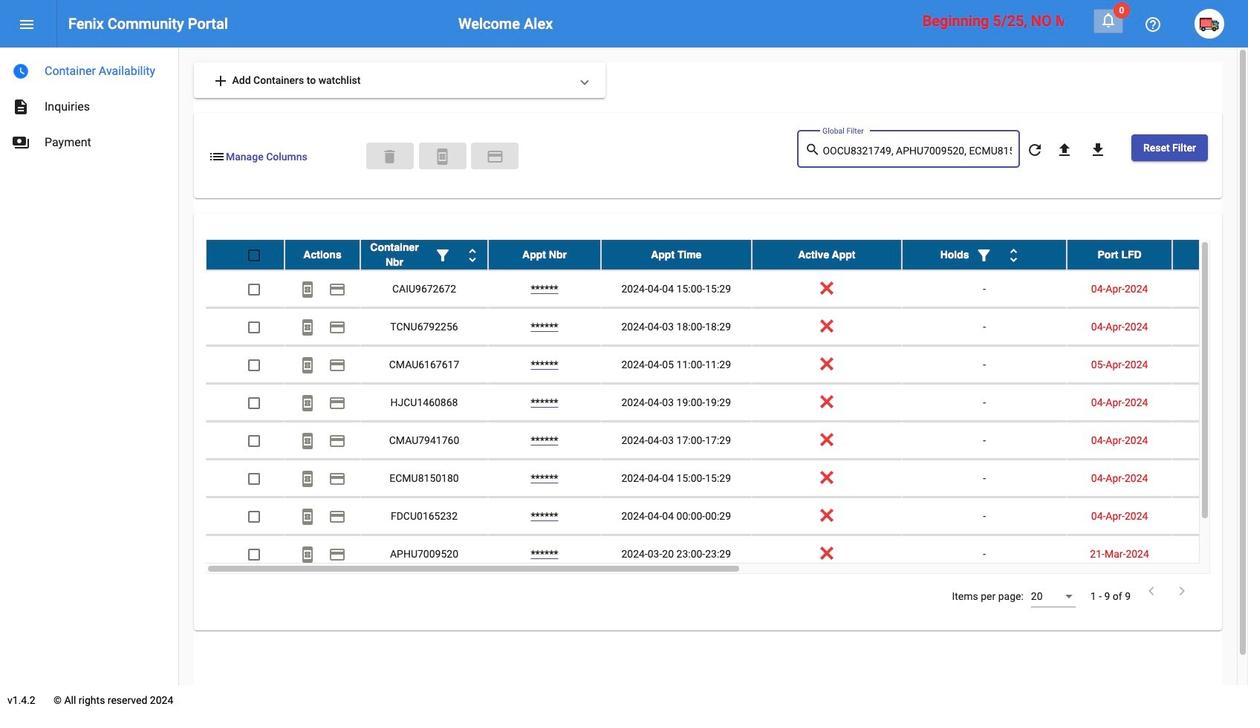 Task type: describe. For each thing, give the bounding box(es) containing it.
3 cell from the top
[[1173, 346, 1248, 383]]

1 column header from the left
[[285, 240, 360, 270]]

1 cell from the top
[[1173, 271, 1248, 308]]

Global Watchlist Filter field
[[823, 146, 1012, 157]]

1 row from the top
[[206, 240, 1248, 271]]

9 row from the top
[[206, 536, 1248, 574]]

5 cell from the top
[[1173, 422, 1248, 459]]

6 column header from the left
[[902, 240, 1067, 270]]

3 column header from the left
[[488, 240, 601, 270]]

2 column header from the left
[[360, 240, 488, 270]]

5 row from the top
[[206, 384, 1248, 422]]

delete image
[[381, 148, 399, 166]]

8 column header from the left
[[1173, 240, 1248, 270]]

2 row from the top
[[206, 271, 1248, 308]]

3 row from the top
[[206, 308, 1248, 346]]

6 row from the top
[[206, 422, 1248, 460]]

8 cell from the top
[[1173, 536, 1248, 573]]



Task type: locate. For each thing, give the bounding box(es) containing it.
4 row from the top
[[206, 346, 1248, 384]]

8 row from the top
[[206, 498, 1248, 536]]

column header
[[285, 240, 360, 270], [360, 240, 488, 270], [488, 240, 601, 270], [601, 240, 752, 270], [752, 240, 902, 270], [902, 240, 1067, 270], [1067, 240, 1173, 270], [1173, 240, 1248, 270]]

cell
[[1173, 271, 1248, 308], [1173, 308, 1248, 346], [1173, 346, 1248, 383], [1173, 384, 1248, 421], [1173, 422, 1248, 459], [1173, 460, 1248, 497], [1173, 498, 1248, 535], [1173, 536, 1248, 573]]

no color image
[[12, 62, 30, 80], [12, 98, 30, 116], [1026, 141, 1044, 159], [486, 148, 504, 166], [975, 247, 993, 265], [328, 281, 346, 299], [328, 319, 346, 337], [299, 357, 317, 375], [328, 433, 346, 451], [328, 471, 346, 488], [328, 509, 346, 526], [299, 546, 317, 564], [1173, 583, 1191, 600]]

no color image
[[1100, 11, 1118, 29], [18, 16, 36, 34], [1144, 16, 1162, 34], [212, 72, 230, 90], [12, 134, 30, 152], [805, 141, 823, 159], [1056, 141, 1074, 159], [1089, 141, 1107, 159], [208, 148, 226, 166], [434, 148, 451, 166], [434, 247, 452, 265], [464, 247, 481, 265], [1005, 247, 1023, 265], [299, 281, 317, 299], [299, 319, 317, 337], [328, 357, 346, 375], [299, 395, 317, 413], [328, 395, 346, 413], [299, 433, 317, 451], [299, 471, 317, 488], [299, 509, 317, 526], [328, 546, 346, 564], [1143, 583, 1161, 600]]

4 cell from the top
[[1173, 384, 1248, 421]]

row
[[206, 240, 1248, 271], [206, 271, 1248, 308], [206, 308, 1248, 346], [206, 346, 1248, 384], [206, 384, 1248, 422], [206, 422, 1248, 460], [206, 460, 1248, 498], [206, 498, 1248, 536], [206, 536, 1248, 574]]

6 cell from the top
[[1173, 460, 1248, 497]]

7 cell from the top
[[1173, 498, 1248, 535]]

7 column header from the left
[[1067, 240, 1173, 270]]

grid
[[206, 240, 1248, 574]]

4 column header from the left
[[601, 240, 752, 270]]

5 column header from the left
[[752, 240, 902, 270]]

7 row from the top
[[206, 460, 1248, 498]]

2 cell from the top
[[1173, 308, 1248, 346]]

navigation
[[0, 48, 178, 160]]



